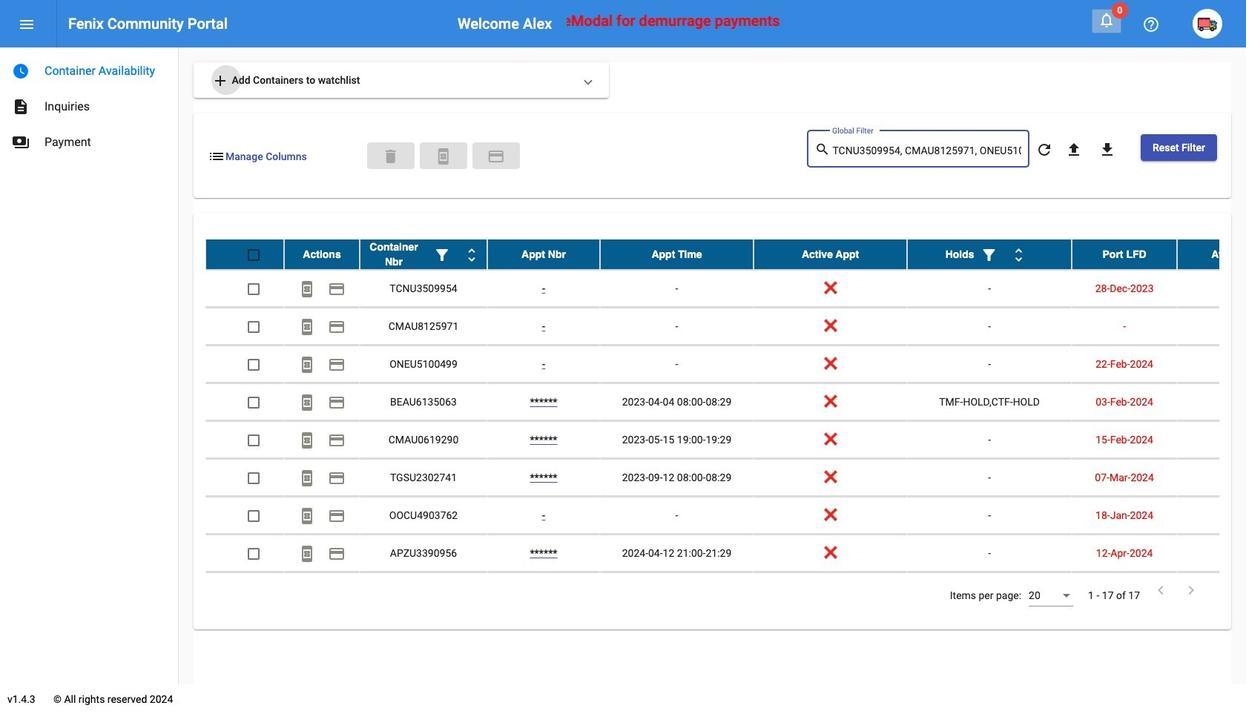 Task type: describe. For each thing, give the bounding box(es) containing it.
1 column header from the left
[[284, 240, 360, 269]]

1 row from the top
[[206, 240, 1247, 270]]

3 row from the top
[[206, 308, 1247, 346]]

7 row from the top
[[206, 459, 1247, 497]]

5 row from the top
[[206, 384, 1247, 422]]

8 column header from the left
[[1178, 240, 1247, 269]]

4 column header from the left
[[600, 240, 754, 269]]

Global Watchlist Filter field
[[833, 145, 1022, 157]]



Task type: vqa. For each thing, say whether or not it's contained in the screenshot.
navigation
yes



Task type: locate. For each thing, give the bounding box(es) containing it.
5 column header from the left
[[754, 240, 908, 269]]

column header
[[284, 240, 360, 269], [360, 240, 488, 269], [488, 240, 600, 269], [600, 240, 754, 269], [754, 240, 908, 269], [908, 240, 1072, 269], [1072, 240, 1178, 269], [1178, 240, 1247, 269]]

2 column header from the left
[[360, 240, 488, 269]]

8 row from the top
[[206, 497, 1247, 535]]

10 row from the top
[[206, 573, 1247, 611]]

cell
[[1178, 270, 1247, 307], [1178, 308, 1247, 345], [1178, 346, 1247, 383], [1178, 384, 1247, 421], [1178, 422, 1247, 459], [1178, 459, 1247, 496], [1178, 497, 1247, 534], [1178, 535, 1247, 572], [206, 573, 284, 610], [284, 573, 360, 610], [360, 573, 488, 610], [488, 573, 600, 610], [600, 573, 754, 610], [754, 573, 908, 610], [908, 573, 1072, 610], [1072, 573, 1178, 610], [1178, 573, 1247, 610]]

grid
[[206, 240, 1247, 611]]

6 row from the top
[[206, 422, 1247, 459]]

6 column header from the left
[[908, 240, 1072, 269]]

2 row from the top
[[206, 270, 1247, 308]]

no color image
[[1098, 11, 1116, 29], [18, 16, 36, 34], [1143, 16, 1161, 34], [12, 98, 30, 116], [815, 141, 833, 158], [1066, 141, 1083, 159], [463, 247, 481, 264], [1010, 247, 1028, 264], [298, 281, 316, 299], [328, 281, 346, 299], [328, 319, 346, 336], [298, 356, 316, 374], [298, 394, 316, 412], [328, 394, 346, 412], [298, 432, 316, 450], [328, 432, 346, 450], [298, 470, 316, 488], [328, 508, 346, 526], [328, 546, 346, 563], [1183, 582, 1201, 600]]

navigation
[[0, 47, 178, 160]]

7 column header from the left
[[1072, 240, 1178, 269]]

no color image
[[12, 62, 30, 80], [211, 72, 229, 90], [12, 134, 30, 151], [1036, 141, 1054, 159], [1099, 141, 1117, 159], [208, 148, 226, 165], [435, 148, 452, 165], [487, 148, 505, 165], [433, 247, 451, 264], [981, 247, 998, 264], [298, 319, 316, 336], [328, 356, 346, 374], [328, 470, 346, 488], [298, 508, 316, 526], [298, 546, 316, 563], [1152, 582, 1170, 600]]

3 column header from the left
[[488, 240, 600, 269]]

delete image
[[382, 148, 400, 165]]

row
[[206, 240, 1247, 270], [206, 270, 1247, 308], [206, 308, 1247, 346], [206, 346, 1247, 384], [206, 384, 1247, 422], [206, 422, 1247, 459], [206, 459, 1247, 497], [206, 497, 1247, 535], [206, 535, 1247, 573], [206, 573, 1247, 611]]

4 row from the top
[[206, 346, 1247, 384]]

9 row from the top
[[206, 535, 1247, 573]]



